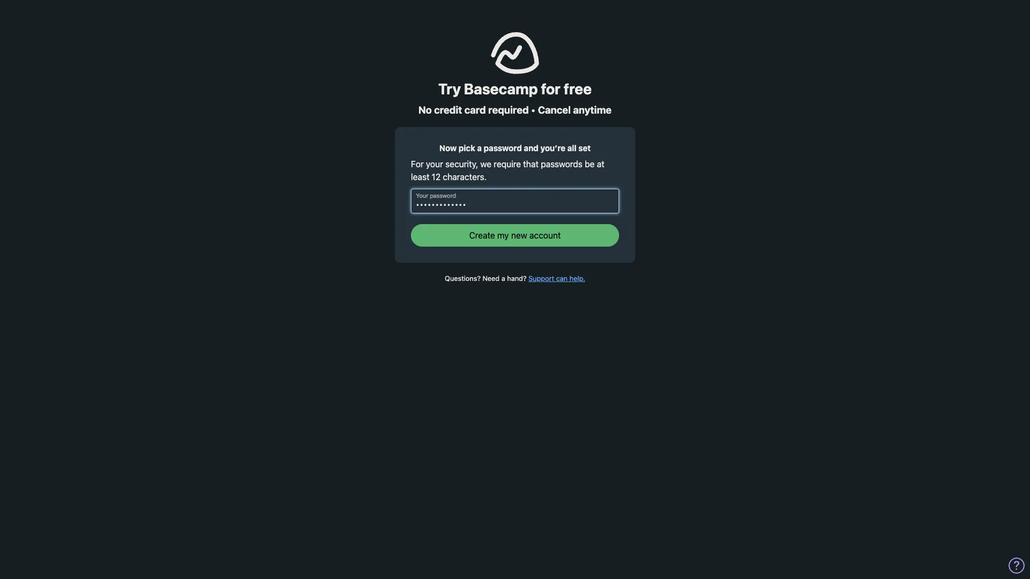 Task type: describe. For each thing, give the bounding box(es) containing it.
for your security, we require that passwords be at least 12 characters.
[[411, 160, 605, 182]]

all
[[568, 143, 577, 153]]

try
[[439, 80, 461, 98]]

12
[[432, 172, 441, 182]]

a for hand?
[[502, 275, 506, 283]]

security,
[[446, 160, 479, 169]]

questions? need a hand? support can help.
[[445, 275, 586, 283]]

your
[[416, 193, 429, 200]]

your password
[[416, 193, 456, 200]]

required
[[489, 104, 529, 116]]

basecamp
[[464, 80, 538, 98]]

for
[[411, 160, 424, 169]]

set
[[579, 143, 591, 153]]

and
[[524, 143, 539, 153]]

characters.
[[443, 172, 487, 182]]

at
[[597, 160, 605, 169]]

free
[[564, 80, 592, 98]]

now
[[440, 143, 457, 153]]

support
[[529, 275, 555, 283]]

card
[[465, 104, 486, 116]]

you're
[[541, 143, 566, 153]]

require
[[494, 160, 521, 169]]

hand?
[[508, 275, 527, 283]]

least
[[411, 172, 430, 182]]

passwords
[[541, 160, 583, 169]]

Your password password field
[[411, 189, 620, 214]]



Task type: vqa. For each thing, say whether or not it's contained in the screenshot.
No credit card required • Cancel anytime
yes



Task type: locate. For each thing, give the bounding box(es) containing it.
password up require
[[484, 143, 522, 153]]

try basecamp for free
[[439, 80, 592, 98]]

0 vertical spatial password
[[484, 143, 522, 153]]

anytime
[[574, 104, 612, 116]]

help.
[[570, 275, 586, 283]]

questions?
[[445, 275, 481, 283]]

a right the need
[[502, 275, 506, 283]]

credit
[[435, 104, 463, 116]]

cancel
[[538, 104, 571, 116]]

be
[[585, 160, 595, 169]]

your
[[426, 160, 444, 169]]

•
[[531, 104, 536, 116]]

need
[[483, 275, 500, 283]]

password
[[484, 143, 522, 153], [430, 193, 456, 200]]

no
[[419, 104, 432, 116]]

password down 12
[[430, 193, 456, 200]]

a right pick
[[478, 143, 482, 153]]

that
[[524, 160, 539, 169]]

for
[[541, 80, 561, 98]]

no credit card required • cancel anytime
[[419, 104, 612, 116]]

we
[[481, 160, 492, 169]]

0 horizontal spatial a
[[478, 143, 482, 153]]

a for password
[[478, 143, 482, 153]]

pick
[[459, 143, 476, 153]]

1 vertical spatial password
[[430, 193, 456, 200]]

support can help. link
[[529, 275, 586, 283]]

1 horizontal spatial password
[[484, 143, 522, 153]]

1 horizontal spatial a
[[502, 275, 506, 283]]

1 vertical spatial a
[[502, 275, 506, 283]]

a
[[478, 143, 482, 153], [502, 275, 506, 283]]

0 horizontal spatial password
[[430, 193, 456, 200]]

can
[[557, 275, 568, 283]]

now pick a password and you're all set
[[440, 143, 591, 153]]

0 vertical spatial a
[[478, 143, 482, 153]]

None submit
[[411, 225, 620, 247]]



